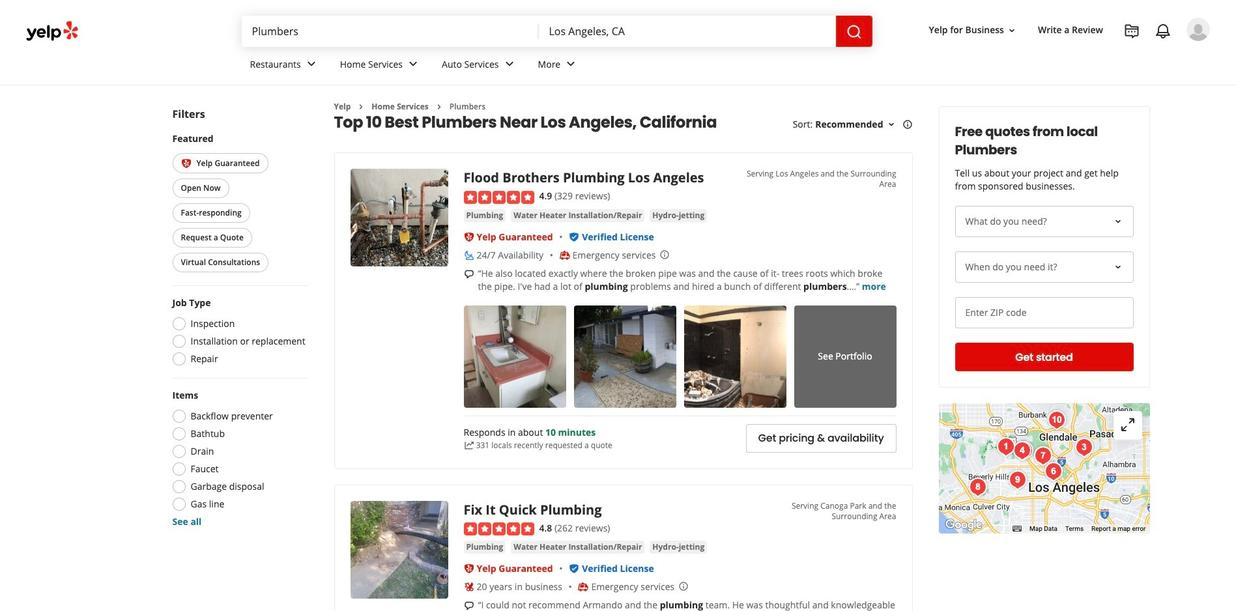 Task type: vqa. For each thing, say whether or not it's contained in the screenshot.
leftmost 24 chevron down v2 image
yes



Task type: locate. For each thing, give the bounding box(es) containing it.
16 speech v2 image down 16 twenty four seven availability v2 image
[[464, 269, 474, 279]]

2 horizontal spatial 24 chevron down v2 image
[[563, 56, 579, 72]]

things to do, nail salons, plumbers text field
[[241, 16, 539, 47]]

16 trending v2 image
[[464, 441, 474, 451]]

search image
[[846, 24, 862, 40]]

kendall p. image
[[1187, 18, 1210, 41]]

16 speech v2 image for "16 years in business v2" image
[[464, 601, 474, 611]]

1 vertical spatial 16 chevron down v2 image
[[886, 119, 896, 130]]

16 emergency services v2 image
[[578, 582, 589, 592]]

16 verified v2 image
[[569, 232, 579, 242], [569, 564, 579, 574]]

16 chevron down v2 image
[[1007, 25, 1017, 36], [886, 119, 896, 130]]

1 horizontal spatial 16 chevron right v2 image
[[434, 102, 444, 112]]

2 16 speech v2 image from the top
[[464, 601, 474, 611]]

1 16 verified v2 image from the top
[[569, 232, 579, 242]]

0 horizontal spatial 24 chevron down v2 image
[[405, 56, 421, 72]]

0 vertical spatial 16 speech v2 image
[[464, 269, 474, 279]]

1 vertical spatial 16 verified v2 image
[[569, 564, 579, 574]]

None field
[[241, 16, 539, 47], [539, 16, 836, 47]]

1 horizontal spatial 24 chevron down v2 image
[[501, 56, 517, 72]]

user actions element
[[919, 16, 1228, 96]]

0 vertical spatial 16 chevron down v2 image
[[1007, 25, 1017, 36]]

1 vertical spatial option group
[[168, 389, 308, 529]]

1 option group from the top
[[168, 297, 308, 370]]

16 yelp guaranteed v2 image
[[181, 159, 191, 169]]

24 chevron down v2 image
[[405, 56, 421, 72], [501, 56, 517, 72], [563, 56, 579, 72]]

16 twenty four seven availability v2 image
[[464, 250, 474, 260]]

0 horizontal spatial 16 chevron down v2 image
[[886, 119, 896, 130]]

16 verified v2 image up 16 emergency services v2 image
[[569, 564, 579, 574]]

0 vertical spatial 16 verified v2 image
[[569, 232, 579, 242]]

info icon image
[[660, 250, 670, 260], [660, 250, 670, 260], [679, 582, 689, 592], [679, 582, 689, 592]]

16 years in business v2 image
[[464, 582, 474, 592]]

2 none field from the left
[[539, 16, 836, 47]]

2 16 chevron right v2 image from the left
[[434, 102, 444, 112]]

iconyelpguaranteedbadgesmall image
[[464, 232, 474, 242], [464, 232, 474, 242], [464, 564, 474, 574], [464, 564, 474, 574]]

1 none field from the left
[[241, 16, 539, 47]]

16 emergency services v2 image
[[560, 250, 570, 260]]

0 horizontal spatial 16 chevron right v2 image
[[356, 102, 366, 112]]

2 16 verified v2 image from the top
[[569, 564, 579, 574]]

0 vertical spatial option group
[[168, 297, 308, 370]]

4.8 star rating image
[[464, 523, 534, 536]]

16 info v2 image
[[902, 119, 913, 130]]

16 speech v2 image
[[464, 269, 474, 279], [464, 601, 474, 611]]

none field address, neighborhood, city, state or zip
[[539, 16, 836, 47]]

16 verified v2 image for 16 emergency services v2 icon
[[569, 232, 579, 242]]

16 speech v2 image down "16 years in business v2" image
[[464, 601, 474, 611]]

1 16 speech v2 image from the top
[[464, 269, 474, 279]]

None search field
[[241, 16, 872, 47]]

16 chevron right v2 image
[[356, 102, 366, 112], [434, 102, 444, 112]]

1 vertical spatial 16 speech v2 image
[[464, 601, 474, 611]]

4.9 star rating image
[[464, 191, 534, 204]]

address, neighborhood, city, state or zip text field
[[539, 16, 836, 47]]

  text field
[[955, 297, 1134, 328]]

option group
[[168, 297, 308, 370], [168, 389, 308, 529]]

group
[[170, 132, 308, 275]]

16 verified v2 image up 16 emergency services v2 icon
[[569, 232, 579, 242]]



Task type: describe. For each thing, give the bounding box(es) containing it.
notifications image
[[1155, 23, 1171, 39]]

When do you need it? field
[[955, 252, 1134, 283]]

2 option group from the top
[[168, 389, 308, 529]]

What do you need? field
[[955, 206, 1134, 237]]

2 24 chevron down v2 image from the left
[[501, 56, 517, 72]]

business categories element
[[239, 47, 1210, 85]]

16 speech v2 image for 16 twenty four seven availability v2 image
[[464, 269, 474, 279]]

1 16 chevron right v2 image from the left
[[356, 102, 366, 112]]

1 24 chevron down v2 image from the left
[[405, 56, 421, 72]]

3 24 chevron down v2 image from the left
[[563, 56, 579, 72]]

projects image
[[1124, 23, 1140, 39]]

1 horizontal spatial 16 chevron down v2 image
[[1007, 25, 1017, 36]]

16 verified v2 image for 16 emergency services v2 image
[[569, 564, 579, 574]]

none field things to do, nail salons, plumbers
[[241, 16, 539, 47]]

24 chevron down v2 image
[[304, 56, 319, 72]]



